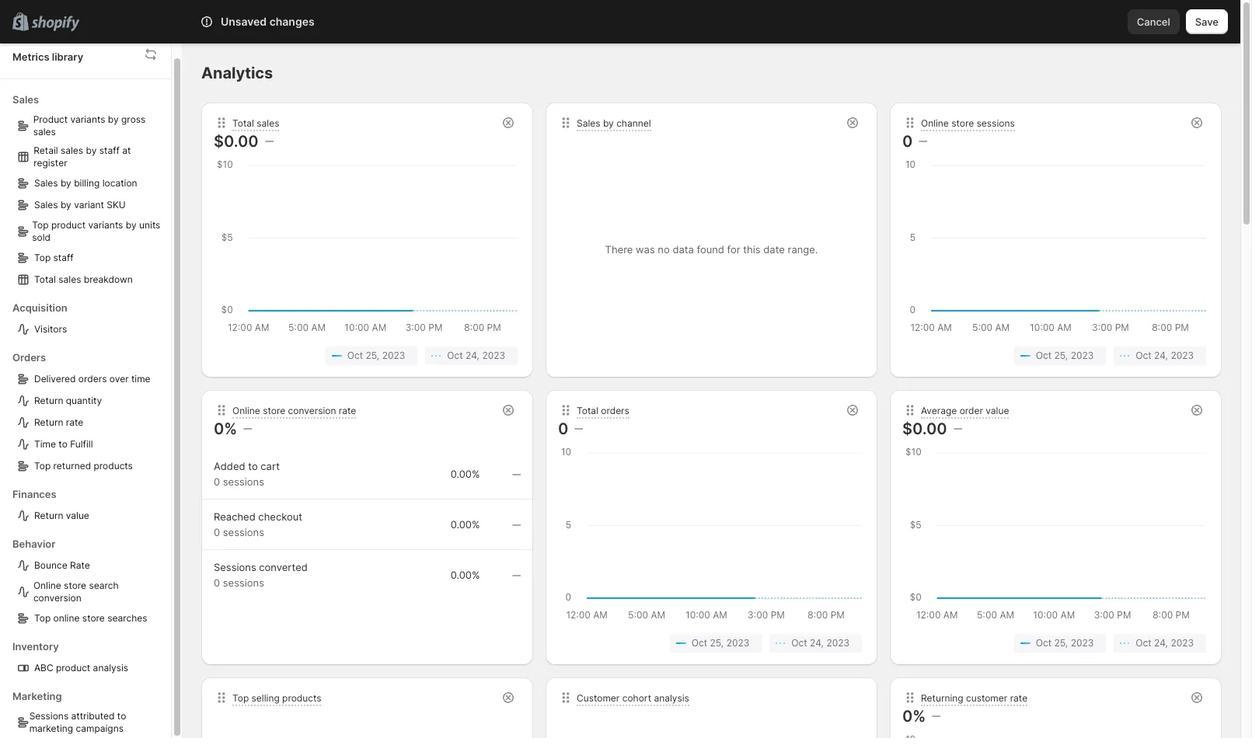 Task type: describe. For each thing, give the bounding box(es) containing it.
cancel
[[1138, 16, 1171, 28]]

search
[[89, 580, 119, 592]]

return quantity button
[[12, 390, 165, 412]]

cancel button
[[1128, 9, 1180, 34]]

visitors
[[34, 324, 67, 335]]

sales by billing location button
[[12, 173, 165, 194]]

return for return quantity
[[34, 395, 63, 407]]

acquisition
[[12, 302, 68, 314]]

bounce
[[34, 560, 67, 572]]

return rate button
[[12, 412, 165, 434]]

by left billing
[[61, 177, 71, 189]]

time to fulfill button
[[12, 434, 165, 456]]

bounce rate button
[[12, 555, 165, 577]]

to inside orders menu
[[59, 439, 68, 450]]

sales by variant sku button
[[12, 194, 165, 216]]

register
[[34, 157, 67, 169]]

retail
[[34, 145, 58, 156]]

time
[[131, 373, 151, 385]]

metrics library
[[12, 50, 83, 63]]

variant
[[74, 199, 104, 211]]

top returned products button
[[12, 456, 165, 478]]

library
[[52, 50, 83, 63]]

online store search conversion button
[[12, 577, 165, 608]]

by inside top product variants by units sold
[[126, 219, 137, 231]]

sessions attributed to marketing campaigns
[[29, 711, 126, 735]]

sales by billing location
[[34, 177, 137, 189]]

total sales breakdown button
[[12, 269, 165, 291]]

top staff
[[34, 252, 74, 264]]

orders
[[78, 373, 107, 385]]

finances menu
[[12, 478, 165, 527]]

orders menu
[[12, 341, 165, 478]]

return value button
[[12, 506, 165, 527]]

by inside product variants by gross sales
[[108, 114, 119, 125]]

abc product analysis
[[34, 663, 128, 674]]

at
[[122, 145, 131, 156]]

product variants by gross sales button
[[12, 110, 165, 142]]

staff inside retail sales by staff at register
[[99, 145, 120, 156]]

to inside sessions attributed to marketing campaigns
[[117, 711, 126, 723]]

top online store searches button
[[12, 608, 165, 630]]

changes
[[270, 15, 315, 28]]

analytics
[[201, 64, 273, 82]]

over
[[109, 373, 129, 385]]

variants inside product variants by gross sales
[[70, 114, 105, 125]]

quantity
[[66, 395, 102, 407]]

delivered orders over time button
[[12, 369, 165, 390]]

inventory
[[12, 641, 59, 653]]

behavior menu
[[12, 527, 165, 630]]

abc product analysis button
[[12, 658, 165, 680]]

attributed
[[71, 711, 115, 723]]

sales by variant sku
[[34, 199, 126, 211]]

top returned products
[[34, 460, 133, 472]]

delivered orders over time
[[34, 373, 151, 385]]

1 no change image from the left
[[575, 423, 584, 436]]

billing
[[74, 177, 100, 189]]

sessions attributed to marketing campaigns button
[[12, 708, 165, 739]]

conversion
[[33, 593, 81, 604]]

orders
[[12, 352, 46, 364]]

product
[[33, 114, 68, 125]]

product for abc
[[56, 663, 90, 674]]

abc
[[34, 663, 53, 674]]



Task type: vqa. For each thing, say whether or not it's contained in the screenshot.


Task type: locate. For each thing, give the bounding box(es) containing it.
by
[[108, 114, 119, 125], [86, 145, 97, 156], [61, 177, 71, 189], [61, 199, 71, 211], [126, 219, 137, 231]]

finances
[[12, 488, 57, 501]]

return up "time"
[[34, 417, 63, 429]]

unsaved
[[221, 15, 267, 28]]

by inside button
[[61, 199, 71, 211]]

sales for sales
[[12, 93, 39, 106]]

no change image
[[265, 135, 274, 148], [920, 135, 928, 148], [244, 423, 252, 436], [513, 469, 521, 481], [513, 520, 521, 532], [513, 570, 521, 583], [933, 711, 941, 723]]

staff
[[99, 145, 120, 156], [53, 252, 74, 264]]

variants inside top product variants by units sold
[[88, 219, 123, 231]]

top for top product variants by units sold
[[32, 219, 49, 231]]

product variants by gross sales
[[33, 114, 146, 138]]

return inside 'button'
[[34, 510, 63, 522]]

2 return from the top
[[34, 417, 63, 429]]

store inside online store search conversion
[[64, 580, 86, 592]]

rate
[[66, 417, 83, 429]]

online
[[53, 613, 80, 625]]

return rate
[[34, 417, 83, 429]]

staff up total
[[53, 252, 74, 264]]

no change image
[[575, 423, 584, 436], [954, 423, 963, 436]]

sales
[[12, 93, 39, 106], [34, 177, 58, 189], [34, 199, 58, 211]]

marketing
[[12, 691, 62, 703]]

0 vertical spatial sales
[[12, 93, 39, 106]]

total
[[34, 274, 56, 285]]

returned
[[53, 460, 91, 472]]

sales
[[33, 126, 56, 138], [61, 145, 83, 156], [59, 274, 81, 285]]

return for return rate
[[34, 417, 63, 429]]

retail sales by staff at register button
[[12, 142, 165, 173]]

value
[[66, 510, 89, 522]]

1 vertical spatial sales
[[34, 177, 58, 189]]

top inside top product variants by units sold
[[32, 219, 49, 231]]

sales for sales by variant sku
[[34, 199, 58, 211]]

1 vertical spatial product
[[56, 663, 90, 674]]

save
[[1196, 16, 1220, 28]]

0 vertical spatial staff
[[99, 145, 120, 156]]

products
[[94, 460, 133, 472]]

top down sold
[[34, 252, 51, 264]]

0 vertical spatial return
[[34, 395, 63, 407]]

gross
[[121, 114, 146, 125]]

units
[[139, 219, 161, 231]]

top for top online store searches
[[34, 613, 51, 625]]

1 horizontal spatial to
[[117, 711, 126, 723]]

top inside top staff button
[[34, 252, 51, 264]]

online
[[33, 580, 61, 592]]

1 return from the top
[[34, 395, 63, 407]]

visitors button
[[12, 319, 165, 341]]

1 vertical spatial return
[[34, 417, 63, 429]]

sales inside button
[[34, 177, 58, 189]]

return quantity
[[34, 395, 102, 407]]

inventory menu
[[12, 630, 165, 680]]

to
[[59, 439, 68, 450], [117, 711, 126, 723]]

0 vertical spatial to
[[59, 439, 68, 450]]

by left variant
[[61, 199, 71, 211]]

unsaved changes
[[221, 15, 315, 28]]

sales inside button
[[59, 274, 81, 285]]

0 vertical spatial sales
[[33, 126, 56, 138]]

sales inside product variants by gross sales
[[33, 126, 56, 138]]

product for top
[[51, 219, 86, 231]]

acquisition menu
[[12, 291, 165, 341]]

return for return value
[[34, 510, 63, 522]]

by left gross
[[108, 114, 119, 125]]

save button
[[1187, 9, 1229, 34]]

product right abc at the left bottom of page
[[56, 663, 90, 674]]

sales inside button
[[34, 199, 58, 211]]

staff left at
[[99, 145, 120, 156]]

retail sales by staff at register
[[34, 145, 131, 169]]

analysis
[[93, 663, 128, 674]]

bounce rate
[[34, 560, 90, 572]]

sales down register
[[34, 177, 58, 189]]

2 vertical spatial return
[[34, 510, 63, 522]]

return down finances at bottom
[[34, 510, 63, 522]]

sales for retail
[[61, 145, 83, 156]]

variants
[[70, 114, 105, 125], [88, 219, 123, 231]]

sold
[[32, 232, 51, 243]]

store
[[64, 580, 86, 592], [82, 613, 105, 625]]

return
[[34, 395, 63, 407], [34, 417, 63, 429], [34, 510, 63, 522]]

total sales breakdown
[[34, 274, 133, 285]]

2 no change image from the left
[[954, 423, 963, 436]]

2 vertical spatial sales
[[59, 274, 81, 285]]

sales down product
[[33, 126, 56, 138]]

top left the online
[[34, 613, 51, 625]]

1 vertical spatial store
[[82, 613, 105, 625]]

1 vertical spatial sales
[[61, 145, 83, 156]]

1 vertical spatial variants
[[88, 219, 123, 231]]

store down online store search conversion button
[[82, 613, 105, 625]]

location
[[102, 177, 137, 189]]

0 vertical spatial product
[[51, 219, 86, 231]]

sales inside retail sales by staff at register
[[61, 145, 83, 156]]

top up sold
[[32, 219, 49, 231]]

time
[[34, 439, 56, 450]]

delivered
[[34, 373, 76, 385]]

1 horizontal spatial staff
[[99, 145, 120, 156]]

campaigns
[[76, 723, 124, 735]]

sales right total
[[59, 274, 81, 285]]

0 vertical spatial variants
[[70, 114, 105, 125]]

1 vertical spatial to
[[117, 711, 126, 723]]

rate
[[70, 560, 90, 572]]

product inside the inventory menu
[[56, 663, 90, 674]]

by inside retail sales by staff at register
[[86, 145, 97, 156]]

0 vertical spatial store
[[64, 580, 86, 592]]

time to fulfill
[[34, 439, 93, 450]]

1 vertical spatial staff
[[53, 252, 74, 264]]

top inside top online store searches button
[[34, 613, 51, 625]]

0 horizontal spatial staff
[[53, 252, 74, 264]]

0 horizontal spatial no change image
[[575, 423, 584, 436]]

2 vertical spatial sales
[[34, 199, 58, 211]]

sales up product
[[12, 93, 39, 106]]

product
[[51, 219, 86, 231], [56, 663, 90, 674]]

top
[[32, 219, 49, 231], [34, 252, 51, 264], [34, 460, 51, 472], [34, 613, 51, 625]]

sales for total
[[59, 274, 81, 285]]

top for top staff
[[34, 252, 51, 264]]

top online store searches
[[34, 613, 147, 625]]

sales for sales by billing location
[[34, 177, 58, 189]]

breakdown
[[84, 274, 133, 285]]

0 horizontal spatial to
[[59, 439, 68, 450]]

top product variants by units sold
[[32, 219, 161, 243]]

top product variants by units sold button
[[12, 216, 165, 247]]

staff inside button
[[53, 252, 74, 264]]

product down sales by variant sku
[[51, 219, 86, 231]]

to up campaigns
[[117, 711, 126, 723]]

online store search conversion
[[33, 580, 119, 604]]

3 return from the top
[[34, 510, 63, 522]]

return down 'delivered'
[[34, 395, 63, 407]]

sales menu
[[12, 82, 165, 291]]

sku
[[107, 199, 126, 211]]

top for top returned products
[[34, 460, 51, 472]]

product inside top product variants by units sold
[[51, 219, 86, 231]]

return value
[[34, 510, 89, 522]]

variants down sku
[[88, 219, 123, 231]]

store down rate
[[64, 580, 86, 592]]

top down "time"
[[34, 460, 51, 472]]

by down product variants by gross sales button
[[86, 145, 97, 156]]

searches
[[107, 613, 147, 625]]

top inside top returned products button
[[34, 460, 51, 472]]

marketing
[[29, 723, 73, 735]]

sales up sold
[[34, 199, 58, 211]]

1 horizontal spatial no change image
[[954, 423, 963, 436]]

sales up register
[[61, 145, 83, 156]]

to right "time"
[[59, 439, 68, 450]]

variants right product
[[70, 114, 105, 125]]

marketing menu
[[12, 680, 165, 739]]

by left units
[[126, 219, 137, 231]]

behavior
[[12, 538, 56, 551]]

sessions
[[29, 711, 69, 723]]

metrics
[[12, 50, 49, 63]]

top staff button
[[12, 247, 165, 269]]

fulfill
[[70, 439, 93, 450]]



